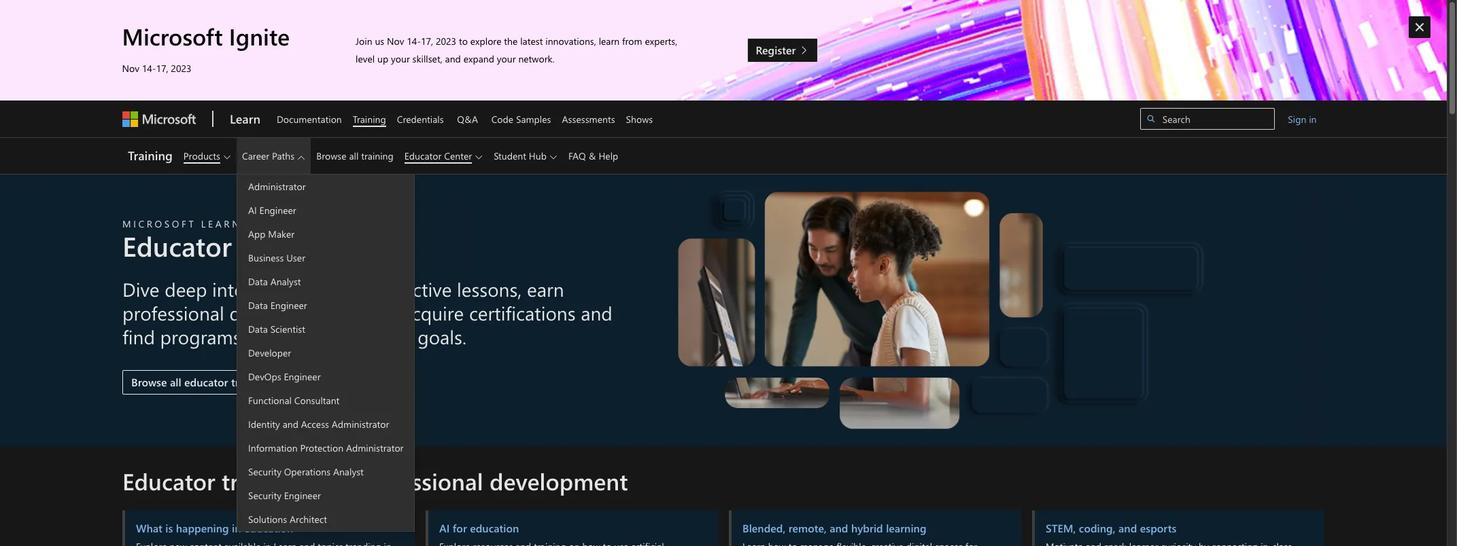 Task type: vqa. For each thing, say whether or not it's contained in the screenshot.
microsoft 365
no



Task type: locate. For each thing, give the bounding box(es) containing it.
1 vertical spatial in
[[232, 522, 241, 536]]

1 vertical spatial administrator
[[332, 418, 389, 431]]

0 horizontal spatial in
[[232, 522, 241, 536]]

educator
[[405, 150, 442, 163], [122, 228, 232, 264], [122, 466, 215, 497]]

security down the information
[[248, 466, 282, 479]]

and inside identity and access administrator link
[[283, 418, 299, 431]]

1 vertical spatial analyst
[[333, 466, 364, 479]]

information
[[248, 442, 298, 455]]

1 horizontal spatial training
[[353, 113, 386, 126]]

17, up skillset,
[[421, 35, 433, 48]]

0 vertical spatial in
[[1310, 113, 1317, 126]]

stem, coding, and esports
[[1046, 522, 1177, 536]]

latest
[[520, 35, 543, 48]]

to
[[459, 35, 468, 48]]

1 vertical spatial data
[[248, 299, 268, 312]]

0 horizontal spatial development
[[230, 300, 340, 326]]

training
[[361, 150, 394, 163], [231, 375, 270, 389], [222, 466, 304, 497]]

0 horizontal spatial learning
[[251, 277, 319, 302]]

1 horizontal spatial all
[[349, 150, 359, 163]]

administrator up educator training and professional development
[[346, 442, 404, 455]]

1 vertical spatial training link
[[122, 138, 178, 174]]

into
[[212, 277, 245, 302]]

security for security operations analyst
[[248, 466, 282, 479]]

2 vertical spatial educator
[[122, 466, 215, 497]]

microsoft up the nov 14-17, 2023
[[122, 20, 223, 52]]

0 horizontal spatial professional
[[122, 300, 224, 326]]

0 horizontal spatial 14-
[[142, 62, 156, 75]]

1 vertical spatial 2023
[[171, 62, 192, 75]]

0 horizontal spatial all
[[170, 375, 181, 389]]

2023 down microsoft ignite
[[171, 62, 192, 75]]

14- up skillset,
[[407, 35, 421, 48]]

2023
[[436, 35, 456, 48], [171, 62, 192, 75]]

engineer up functional consultant link
[[284, 371, 321, 384]]

14- inside the join us nov 14-17, 2023 to explore the latest innovations, learn from experts, level up your skillset, and expand your network.
[[407, 35, 421, 48]]

1 horizontal spatial learning
[[887, 522, 927, 536]]

ai for education link
[[439, 522, 707, 536]]

and down functional consultant on the bottom of the page
[[283, 418, 299, 431]]

0 vertical spatial 2023
[[436, 35, 456, 48]]

14- down microsoft ignite
[[142, 62, 156, 75]]

browse
[[316, 150, 347, 163], [131, 375, 167, 389]]

engineer up scientist
[[271, 299, 307, 312]]

educator inside dropdown button
[[405, 150, 442, 163]]

1 vertical spatial center
[[239, 228, 321, 264]]

nov inside the join us nov 14-17, 2023 to explore the latest innovations, learn from experts, level up your skillset, and expand your network.
[[387, 35, 404, 48]]

scientist
[[271, 323, 305, 336]]

in left solutions on the bottom
[[232, 522, 241, 536]]

your right meet
[[375, 324, 413, 349]]

microsoft up dive
[[122, 218, 196, 231]]

and inside dive deep into learning with interactive lessons, earn professional development hours, acquire certifications and find programs that help meet your goals.
[[581, 300, 613, 326]]

browse down find
[[131, 375, 167, 389]]

ai inside career paths element
[[248, 204, 257, 217]]

0 horizontal spatial ai
[[248, 204, 257, 217]]

17, down microsoft ignite
[[156, 62, 169, 75]]

browse for browse all educator training
[[131, 375, 167, 389]]

analyst
[[271, 276, 301, 288], [333, 466, 364, 479]]

Search search field
[[1141, 108, 1276, 130], [1141, 108, 1276, 130]]

data
[[248, 276, 268, 288], [248, 299, 268, 312], [248, 323, 268, 336]]

learning down business user link
[[251, 277, 319, 302]]

training link left products
[[122, 138, 178, 174]]

training up functional
[[231, 375, 270, 389]]

learn left app
[[201, 218, 242, 231]]

code samples
[[492, 113, 551, 126]]

dive deep into learning with interactive lessons, earn professional development hours, acquire certifications and find programs that help meet your goals.
[[122, 277, 613, 349]]

career paths button
[[237, 138, 311, 174]]

2 security from the top
[[248, 490, 282, 503]]

training link
[[347, 101, 392, 137], [122, 138, 178, 174]]

learn
[[599, 35, 620, 48]]

1 horizontal spatial nov
[[387, 35, 404, 48]]

3 data from the top
[[248, 323, 268, 336]]

0 horizontal spatial browse
[[131, 375, 167, 389]]

2023 inside the join us nov 14-17, 2023 to explore the latest innovations, learn from experts, level up your skillset, and expand your network.
[[436, 35, 456, 48]]

data scientist
[[248, 323, 305, 336]]

and down to
[[445, 52, 461, 65]]

data scientist link
[[237, 318, 316, 342]]

microsoft inside microsoft learn educator center
[[122, 218, 196, 231]]

administrator up ai engineer
[[248, 180, 306, 193]]

2 vertical spatial data
[[248, 323, 268, 336]]

information protection administrator link
[[237, 437, 415, 461]]

engineer inside "link"
[[284, 490, 321, 503]]

1 horizontal spatial 14-
[[407, 35, 421, 48]]

esports
[[1141, 522, 1177, 536]]

educator up "is"
[[122, 466, 215, 497]]

career
[[242, 150, 270, 163]]

banner
[[0, 101, 1448, 533]]

0 horizontal spatial 2023
[[171, 62, 192, 75]]

training link up browse all training
[[347, 101, 392, 137]]

stem,
[[1046, 522, 1077, 536]]

1 vertical spatial learn
[[201, 218, 242, 231]]

0 vertical spatial microsoft
[[122, 20, 223, 52]]

0 vertical spatial 17,
[[421, 35, 433, 48]]

engineer down administrator link
[[260, 204, 296, 217]]

ai left the for
[[439, 522, 450, 536]]

training down credentials link
[[361, 150, 394, 163]]

administrator up the information protection administrator
[[332, 418, 389, 431]]

faq & help
[[569, 150, 619, 163]]

1 horizontal spatial professional
[[356, 466, 483, 497]]

register link
[[747, 38, 818, 63]]

all for educator
[[170, 375, 181, 389]]

engineer for ai engineer
[[260, 204, 296, 217]]

0 vertical spatial training
[[353, 113, 386, 126]]

educator down the credentials
[[405, 150, 442, 163]]

1 security from the top
[[248, 466, 282, 479]]

0 vertical spatial ai
[[248, 204, 257, 217]]

data down data analyst 'link'
[[248, 299, 268, 312]]

data down "business"
[[248, 276, 268, 288]]

experts,
[[645, 35, 677, 48]]

1 horizontal spatial 2023
[[436, 35, 456, 48]]

1 vertical spatial learning
[[887, 522, 927, 536]]

education right the for
[[470, 522, 519, 536]]

training left products
[[128, 148, 173, 164]]

0 vertical spatial development
[[230, 300, 340, 326]]

1 vertical spatial professional
[[356, 466, 483, 497]]

professional inside dive deep into learning with interactive lessons, earn professional development hours, acquire certifications and find programs that help meet your goals.
[[122, 300, 224, 326]]

interactive
[[365, 277, 452, 302]]

0 vertical spatial all
[[349, 150, 359, 163]]

1 horizontal spatial browse
[[316, 150, 347, 163]]

1 data from the top
[[248, 276, 268, 288]]

dive
[[122, 277, 160, 302]]

0 horizontal spatial analyst
[[271, 276, 301, 288]]

learn up career
[[230, 111, 261, 127]]

browse down documentation
[[316, 150, 347, 163]]

1 horizontal spatial in
[[1310, 113, 1317, 126]]

0 vertical spatial 14-
[[407, 35, 421, 48]]

security inside "link"
[[248, 490, 282, 503]]

data for data engineer
[[248, 299, 268, 312]]

1 vertical spatial training
[[128, 148, 173, 164]]

1 vertical spatial educator
[[122, 228, 232, 264]]

14-
[[407, 35, 421, 48], [142, 62, 156, 75]]

what
[[136, 522, 163, 536]]

educator up deep
[[122, 228, 232, 264]]

ai for ai for education
[[439, 522, 450, 536]]

data up developer link
[[248, 323, 268, 336]]

shows link
[[621, 101, 659, 137]]

0 horizontal spatial training link
[[122, 138, 178, 174]]

identity
[[248, 418, 280, 431]]

2 vertical spatial administrator
[[346, 442, 404, 455]]

administrator
[[248, 180, 306, 193], [332, 418, 389, 431], [346, 442, 404, 455]]

administrator link
[[237, 175, 317, 199]]

solutions architect
[[248, 514, 327, 527]]

your inside dive deep into learning with interactive lessons, earn professional development hours, acquire certifications and find programs that help meet your goals.
[[375, 324, 413, 349]]

1 horizontal spatial training link
[[347, 101, 392, 137]]

microsoft
[[122, 20, 223, 52], [122, 218, 196, 231]]

engineer for devops engineer
[[284, 371, 321, 384]]

1 horizontal spatial 17,
[[421, 35, 433, 48]]

1 horizontal spatial education
[[470, 522, 519, 536]]

education
[[244, 522, 293, 536], [470, 522, 519, 536]]

1 horizontal spatial analyst
[[333, 466, 364, 479]]

engineer down security operations analyst link
[[284, 490, 321, 503]]

credentials link
[[392, 101, 449, 137]]

browse all educator training link
[[122, 370, 279, 395]]

0 vertical spatial learning
[[251, 277, 319, 302]]

analyst down the information protection administrator
[[333, 466, 364, 479]]

learn inside microsoft learn educator center
[[201, 218, 242, 231]]

training up browse all training
[[353, 113, 386, 126]]

0 vertical spatial security
[[248, 466, 282, 479]]

1 education from the left
[[244, 522, 293, 536]]

0 vertical spatial data
[[248, 276, 268, 288]]

in
[[1310, 113, 1317, 126], [232, 522, 241, 536]]

shows
[[626, 113, 653, 126]]

ai for ai engineer
[[248, 204, 257, 217]]

products button
[[178, 138, 237, 174]]

app maker
[[248, 228, 295, 241]]

1 vertical spatial 17,
[[156, 62, 169, 75]]

certifications
[[469, 300, 576, 326]]

0 horizontal spatial education
[[244, 522, 293, 536]]

business
[[248, 252, 284, 265]]

operations
[[284, 466, 331, 479]]

engineer for security engineer
[[284, 490, 321, 503]]

2023 left to
[[436, 35, 456, 48]]

security up solutions on the bottom
[[248, 490, 282, 503]]

join
[[356, 35, 372, 48]]

educator for training
[[122, 466, 215, 497]]

security engineer
[[248, 490, 321, 503]]

network.
[[518, 52, 555, 65]]

hub
[[529, 150, 547, 163]]

1 vertical spatial 14-
[[142, 62, 156, 75]]

2 microsoft from the top
[[122, 218, 196, 231]]

0 horizontal spatial training
[[128, 148, 173, 164]]

learn inside banner
[[230, 111, 261, 127]]

1 vertical spatial browse
[[131, 375, 167, 389]]

1 horizontal spatial ai
[[439, 522, 450, 536]]

0 horizontal spatial nov
[[122, 62, 140, 75]]

nov
[[387, 35, 404, 48], [122, 62, 140, 75]]

microsoft learn educator center
[[122, 218, 321, 264]]

1 horizontal spatial development
[[490, 466, 628, 497]]

student hub button
[[489, 138, 563, 174]]

user
[[287, 252, 305, 265]]

find
[[122, 324, 155, 349]]

2 data from the top
[[248, 299, 268, 312]]

ai up app
[[248, 204, 257, 217]]

17,
[[421, 35, 433, 48], [156, 62, 169, 75]]

expand
[[463, 52, 494, 65]]

learning right hybrid
[[887, 522, 927, 536]]

0 vertical spatial analyst
[[271, 276, 301, 288]]

1 vertical spatial ai
[[439, 522, 450, 536]]

app
[[248, 228, 266, 241]]

sign in link
[[1281, 108, 1325, 130]]

0 vertical spatial nov
[[387, 35, 404, 48]]

training down the information
[[222, 466, 304, 497]]

1 vertical spatial microsoft
[[122, 218, 196, 231]]

1 vertical spatial security
[[248, 490, 282, 503]]

in right sign
[[1310, 113, 1317, 126]]

your down the
[[497, 52, 516, 65]]

0 vertical spatial professional
[[122, 300, 224, 326]]

security for security engineer
[[248, 490, 282, 503]]

student
[[494, 150, 527, 163]]

and
[[445, 52, 461, 65], [581, 300, 613, 326], [283, 418, 299, 431], [310, 466, 350, 497], [830, 522, 849, 536], [1119, 522, 1138, 536]]

assessments link
[[557, 101, 621, 137]]

0 vertical spatial educator
[[405, 150, 442, 163]]

0 horizontal spatial center
[[239, 228, 321, 264]]

that
[[246, 324, 280, 349]]

with
[[324, 277, 360, 302]]

2 vertical spatial training
[[222, 466, 304, 497]]

0 vertical spatial browse
[[316, 150, 347, 163]]

browse for browse all training
[[316, 150, 347, 163]]

1 horizontal spatial center
[[444, 150, 472, 163]]

microsoft ignite
[[122, 20, 290, 52]]

and right earn
[[581, 300, 613, 326]]

0 vertical spatial center
[[444, 150, 472, 163]]

ai engineer link
[[237, 199, 307, 222]]

and left esports
[[1119, 522, 1138, 536]]

1 microsoft from the top
[[122, 20, 223, 52]]

data for data scientist
[[248, 323, 268, 336]]

learn link
[[225, 101, 266, 137]]

learning inside dive deep into learning with interactive lessons, earn professional development hours, acquire certifications and find programs that help meet your goals.
[[251, 277, 319, 302]]

identity and access administrator link
[[237, 413, 400, 437]]

education down security engineer on the left
[[244, 522, 293, 536]]

goals.
[[418, 324, 467, 349]]

analyst up data engineer on the left of the page
[[271, 276, 301, 288]]

data inside 'link'
[[248, 276, 268, 288]]

1 vertical spatial all
[[170, 375, 181, 389]]

0 vertical spatial learn
[[230, 111, 261, 127]]



Task type: describe. For each thing, give the bounding box(es) containing it.
sign
[[1289, 113, 1307, 126]]

0 vertical spatial training
[[361, 150, 394, 163]]

ignite
[[229, 20, 290, 52]]

level
[[356, 52, 375, 65]]

acquire
[[402, 300, 464, 326]]

1 vertical spatial development
[[490, 466, 628, 497]]

microsoft for microsoft ignite
[[122, 20, 223, 52]]

skillset,
[[412, 52, 442, 65]]

and inside the join us nov 14-17, 2023 to explore the latest innovations, learn from experts, level up your skillset, and expand your network.
[[445, 52, 461, 65]]

student hub
[[494, 150, 547, 163]]

sign in
[[1289, 113, 1317, 126]]

stem, coding, and esports link
[[1046, 522, 1314, 536]]

17, inside the join us nov 14-17, 2023 to explore the latest innovations, learn from experts, level up your skillset, and expand your network.
[[421, 35, 433, 48]]

app maker link
[[237, 222, 306, 246]]

engineer for data engineer
[[271, 299, 307, 312]]

training for left training link
[[128, 148, 173, 164]]

functional
[[248, 395, 292, 408]]

career paths
[[242, 150, 295, 163]]

documentation link
[[271, 101, 347, 137]]

microsoft for microsoft learn educator center
[[122, 218, 196, 231]]

assessments
[[562, 113, 615, 126]]

q&a link
[[449, 101, 486, 137]]

access
[[301, 418, 329, 431]]

data for data analyst
[[248, 276, 268, 288]]

earn
[[527, 277, 564, 302]]

analyst inside data analyst 'link'
[[271, 276, 301, 288]]

1 vertical spatial nov
[[122, 62, 140, 75]]

your right up
[[391, 52, 410, 65]]

business user link
[[237, 246, 316, 270]]

0 vertical spatial training link
[[347, 101, 392, 137]]

architect
[[290, 514, 327, 527]]

ai engineer
[[248, 204, 296, 217]]

banner containing learn
[[0, 101, 1448, 533]]

2 education from the left
[[470, 522, 519, 536]]

meet
[[327, 324, 370, 349]]

0 horizontal spatial 17,
[[156, 62, 169, 75]]

security operations analyst
[[248, 466, 364, 479]]

paths
[[272, 150, 295, 163]]

&
[[589, 150, 596, 163]]

educator center
[[405, 150, 472, 163]]

faq & help link
[[563, 138, 624, 174]]

happening
[[176, 522, 229, 536]]

what is happening in education link
[[136, 522, 403, 536]]

up
[[377, 52, 388, 65]]

functional consultant link
[[237, 389, 351, 413]]

join us nov 14-17, 2023 to explore the latest innovations, learn from experts, level up your skillset, and expand your network.
[[356, 35, 677, 65]]

browse all training link
[[311, 138, 399, 174]]

faq
[[569, 150, 586, 163]]

center inside microsoft learn educator center
[[239, 228, 321, 264]]

consultant
[[294, 395, 340, 408]]

data analyst link
[[237, 270, 312, 294]]

educator training and professional development
[[122, 466, 628, 497]]

the
[[504, 35, 518, 48]]

credentials
[[397, 113, 444, 126]]

for
[[453, 522, 467, 536]]

educator center button
[[399, 138, 489, 174]]

us
[[375, 35, 384, 48]]

educator for center
[[405, 150, 442, 163]]

career paths element
[[237, 174, 415, 533]]

center inside dropdown button
[[444, 150, 472, 163]]

code samples link
[[486, 101, 557, 137]]

blended, remote, and hybrid learning link
[[743, 522, 1010, 536]]

help
[[285, 324, 322, 349]]

browse all training
[[316, 150, 394, 163]]

business user
[[248, 252, 305, 265]]

nov 14-17, 2023
[[122, 62, 192, 75]]

solutions
[[248, 514, 287, 527]]

from
[[622, 35, 642, 48]]

blended, remote, and hybrid learning
[[743, 522, 927, 536]]

data engineer
[[248, 299, 307, 312]]

explore
[[470, 35, 501, 48]]

all for training
[[349, 150, 359, 163]]

and left hybrid
[[830, 522, 849, 536]]

data engineer link
[[237, 294, 318, 318]]

hybrid
[[852, 522, 884, 536]]

functional consultant
[[248, 395, 340, 408]]

and down the information protection administrator
[[310, 466, 350, 497]]

is
[[166, 522, 173, 536]]

blended,
[[743, 522, 786, 536]]

protection
[[300, 442, 344, 455]]

coding,
[[1080, 522, 1116, 536]]

ai for education
[[439, 522, 519, 536]]

0 vertical spatial administrator
[[248, 180, 306, 193]]

educator inside microsoft learn educator center
[[122, 228, 232, 264]]

1 vertical spatial training
[[231, 375, 270, 389]]

educator
[[184, 375, 228, 389]]

identity and access administrator
[[248, 418, 389, 431]]

information protection administrator
[[248, 442, 404, 455]]

browse all educator training
[[131, 375, 270, 389]]

in inside sign in link
[[1310, 113, 1317, 126]]

analyst inside security operations analyst link
[[333, 466, 364, 479]]

lessons,
[[457, 277, 522, 302]]

data analyst
[[248, 276, 301, 288]]

security engineer link
[[237, 484, 332, 508]]

development inside dive deep into learning with interactive lessons, earn professional development hours, acquire certifications and find programs that help meet your goals.
[[230, 300, 340, 326]]

training for the topmost training link
[[353, 113, 386, 126]]



